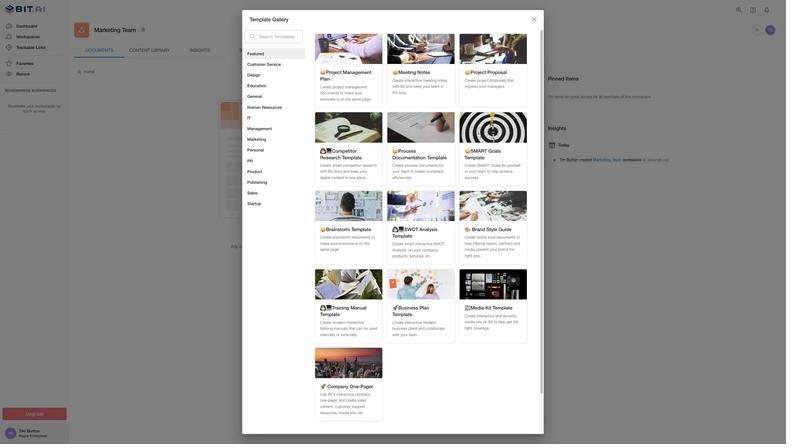Task type: locate. For each thing, give the bounding box(es) containing it.
team
[[431, 85, 440, 89], [401, 170, 409, 174], [478, 170, 486, 174]]

0 horizontal spatial sure
[[330, 242, 338, 246]]

😀project proposal
[[465, 70, 507, 75]]

template down the 😀smart
[[465, 155, 485, 160]]

documents.
[[316, 232, 344, 238]]

create down 😀project management plan
[[320, 85, 331, 89]]

same inside create brainstorm documents to make sure everyone is on the same page.
[[320, 248, 329, 252]]

0 vertical spatial sure
[[355, 91, 362, 96]]

0 horizontal spatial management
[[247, 126, 272, 131]]

interactive
[[405, 78, 422, 83], [415, 242, 433, 247], [477, 314, 494, 319], [346, 321, 364, 325], [405, 321, 422, 325], [336, 393, 354, 397]]

brand down partners
[[498, 248, 508, 252]]

2 vertical spatial in
[[299, 244, 302, 249]]

1 horizontal spatial sure
[[355, 91, 362, 96]]

template down 👩🏻💻training on the left bottom of the page
[[320, 312, 340, 318]]

create for 😀project proposal
[[465, 78, 476, 83]]

and left the dynamic
[[495, 314, 502, 319]]

and right partners
[[514, 242, 520, 246]]

to up you
[[372, 236, 375, 240]]

documents down 😀project management plan
[[320, 91, 339, 96]]

to left you
[[361, 244, 365, 249]]

template inside 😀smart goals template
[[465, 155, 485, 160]]

1 horizontal spatial modern
[[423, 321, 436, 325]]

2 right from the top
[[465, 327, 472, 331]]

everyone
[[320, 97, 336, 102], [339, 242, 354, 246]]

media down customer
[[339, 411, 349, 416]]

0 vertical spatial etc.
[[425, 255, 432, 259]]

project down 😀project proposal
[[477, 78, 489, 83]]

tim burton rogue enterprises
[[19, 429, 47, 439]]

0 vertical spatial plan
[[320, 76, 330, 82]]

create inside create interactive modern business plans and collaborate with your team.
[[392, 321, 404, 325]]

created left marketing team "link"
[[579, 158, 592, 163]]

keep inside create interactive meeting notes with bit and keep your team in the loop.
[[414, 85, 422, 89]]

is down 😀project management plan
[[337, 97, 339, 102]]

create up support
[[346, 399, 357, 404]]

1 horizontal spatial everyone
[[339, 242, 354, 246]]

smart inside create smart competitor research with bit docs and keep your digital content in one place.
[[332, 164, 342, 168]]

documents up workplace
[[419, 164, 438, 168]]

with down the business
[[392, 333, 399, 338]]

1 vertical spatial help
[[465, 242, 472, 246]]

team left 31
[[612, 158, 622, 163]]

that
[[507, 78, 514, 83], [349, 327, 355, 332]]

workspace. down will
[[317, 251, 340, 256]]

create inside button
[[509, 69, 523, 74]]

0 vertical spatial burton
[[567, 158, 578, 163]]

0 vertical spatial tb
[[768, 28, 773, 32]]

to down smart at the top right
[[487, 170, 490, 174]]

is inside create brainstorm documents to make sure everyone is on the same page.
[[355, 242, 358, 246]]

0 horizontal spatial 😀project
[[320, 70, 342, 75]]

brand
[[477, 236, 487, 240], [498, 248, 508, 252]]

0 horizontal spatial be
[[342, 244, 347, 249]]

📰media
[[465, 305, 484, 311]]

goals
[[488, 148, 501, 154], [491, 164, 501, 168]]

smart up analysis'
[[405, 242, 414, 247]]

more
[[309, 260, 319, 265]]

the right "visible"
[[364, 242, 369, 246]]

be inside 'create modern interactive training manuals that can be used internally or externally.'
[[364, 327, 368, 332]]

insights
[[190, 47, 210, 53], [548, 125, 566, 131]]

1 vertical spatial is
[[355, 242, 358, 246]]

0 horizontal spatial workspace.
[[317, 251, 340, 256]]

customer
[[247, 62, 266, 67]]

1 vertical spatial tb
[[8, 432, 13, 437]]

0 horizontal spatial insights
[[190, 47, 210, 53]]

create inside the create process documents for your team to create workplace efficiencies.
[[415, 170, 425, 174]]

the right get
[[513, 321, 518, 325]]

burton inside tim burton rogue enterprises
[[27, 429, 40, 434]]

pr
[[247, 159, 253, 164]]

help left internal
[[465, 242, 472, 246]]

anyone
[[275, 251, 289, 256]]

bit for 👩🏻💻competitor research template
[[328, 170, 333, 174]]

the down partners
[[509, 248, 514, 252]]

to inside create brand style documents to help internal teams, partners and media present your brand the right way.
[[517, 236, 520, 240]]

1 horizontal spatial marketing
[[247, 137, 266, 142]]

marketing inside button
[[247, 137, 266, 142]]

everyone down the brainstorm
[[339, 242, 354, 246]]

1 horizontal spatial 😀project
[[465, 70, 486, 75]]

pinned items
[[548, 76, 579, 82]]

notes
[[438, 78, 447, 83]]

help left get
[[498, 321, 506, 325]]

marketing button
[[242, 134, 305, 145]]

workplace
[[426, 170, 444, 174]]

same down management
[[352, 97, 361, 102]]

etc. down company,
[[425, 255, 432, 259]]

create inside the create process documents for your team to create workplace efficiencies.
[[392, 164, 404, 168]]

template for 😀smart goals template
[[465, 155, 485, 160]]

to right style
[[517, 236, 520, 240]]

created up added
[[283, 244, 297, 249]]

tb inside 'button'
[[768, 28, 773, 32]]

0 vertical spatial tim
[[559, 158, 566, 163]]

be
[[342, 244, 347, 249], [364, 327, 368, 332]]

education
[[247, 83, 266, 88]]

0 horizontal spatial in
[[299, 244, 302, 249]]

burton
[[567, 158, 578, 163], [27, 429, 40, 434]]

on inside create interactive and dynamic media kits on bit to help get the right coverage.
[[483, 321, 487, 325]]

create inside create project management documents to make sure everyone is on the same page.
[[320, 85, 331, 89]]

right left coverage.
[[465, 327, 472, 331]]

0 horizontal spatial same
[[320, 248, 329, 252]]

0 vertical spatial media
[[465, 248, 475, 252]]

marketing for marketing team
[[94, 27, 120, 33]]

company
[[355, 393, 371, 397]]

interactive down kit
[[477, 314, 494, 319]]

modern up collaborate
[[423, 321, 436, 325]]

1 vertical spatial right
[[465, 327, 472, 331]]

template left gallery
[[250, 16, 271, 22]]

or right you
[[375, 244, 379, 249]]

tim burton created marketing team workspace 31 seconds ago
[[559, 158, 669, 163]]

1 horizontal spatial brand
[[498, 248, 508, 252]]

your inside create interactive modern business plans and collaborate with your team.
[[400, 333, 408, 338]]

template inside 👩🏻💻training manual template
[[320, 312, 340, 318]]

0 vertical spatial smart
[[332, 164, 342, 168]]

your down meeting
[[423, 85, 430, 89]]

interactive inside use bit's interactive company one-pager and create sales content, customer support resources, media kits, etc.
[[336, 393, 354, 397]]

to inside the create process documents for your team to create workplace efficiencies.
[[410, 170, 414, 174]]

😀project proposal image
[[460, 34, 527, 64]]

for inside the create process documents for your team to create workplace efficiencies.
[[439, 164, 444, 168]]

1 😀project from the left
[[320, 70, 342, 75]]

0 horizontal spatial etc.
[[358, 411, 364, 416]]

0 vertical spatial keep
[[414, 85, 422, 89]]

for up workplace
[[439, 164, 444, 168]]

sure inside create brainstorm documents to make sure everyone is on the same page.
[[330, 242, 338, 246]]

1 vertical spatial create
[[346, 399, 357, 404]]

all
[[599, 95, 603, 99]]

with inside create interactive meeting notes with bit and keep your team in the loop.
[[392, 85, 399, 89]]

1 vertical spatial workspace
[[312, 244, 333, 249]]

brand up internal
[[477, 236, 487, 240]]

sales button
[[242, 188, 305, 199]]

bit up 'loop.'
[[400, 85, 405, 89]]

manuals
[[334, 327, 348, 332]]

services,
[[410, 255, 424, 259]]

0 horizontal spatial workspace
[[312, 244, 333, 249]]

template for 👩🏻💻competitor research template
[[342, 155, 362, 160]]

2 vertical spatial bit
[[488, 321, 493, 325]]

0 vertical spatial with
[[392, 85, 399, 89]]

create up efficiencies.
[[392, 164, 404, 168]]

media
[[465, 248, 475, 252], [465, 321, 475, 325], [339, 411, 349, 416]]

0 vertical spatial same
[[352, 97, 361, 102]]

0 horizontal spatial project
[[332, 85, 344, 89]]

😀brainstorm template image
[[315, 191, 382, 221]]

0 vertical spatial page.
[[362, 97, 372, 102]]

internally
[[320, 333, 335, 338]]

for right workspaces
[[56, 104, 61, 109]]

that up externally. at the left of page
[[349, 327, 355, 332]]

😀project up impress
[[465, 70, 486, 75]]

workspace
[[623, 158, 641, 163], [312, 244, 333, 249]]

2 modern from the left
[[423, 321, 436, 325]]

publishing
[[247, 180, 267, 185]]

👩🏻💻training
[[320, 305, 349, 311]]

1 horizontal spatial in
[[345, 176, 348, 180]]

burton down the today
[[567, 158, 578, 163]]

for for bookmarked workspaces
[[56, 104, 61, 109]]

1 horizontal spatial be
[[364, 327, 368, 332]]

1 horizontal spatial keep
[[414, 85, 422, 89]]

1 vertical spatial media
[[465, 321, 475, 325]]

2 horizontal spatial in
[[441, 85, 444, 89]]

2 vertical spatial with
[[392, 333, 399, 338]]

right left way.
[[465, 254, 472, 259]]

of
[[621, 95, 624, 99]]

your down teams,
[[490, 248, 497, 252]]

create interactive and dynamic media kits on bit to help get the right coverage.
[[465, 314, 518, 331]]

1 horizontal spatial quick
[[570, 95, 580, 99]]

template up "visible"
[[351, 227, 371, 232]]

keep down notes
[[414, 85, 422, 89]]

be right will
[[342, 244, 347, 249]]

access
[[581, 95, 592, 99]]

help
[[492, 170, 499, 174], [465, 242, 472, 246], [498, 321, 506, 325]]

and up customer
[[339, 399, 345, 404]]

1 right from the top
[[465, 254, 472, 259]]

you
[[367, 244, 374, 249]]

0 horizontal spatial modern
[[332, 321, 345, 325]]

create down research
[[320, 164, 331, 168]]

1 horizontal spatial bit
[[400, 85, 405, 89]]

and inside use bit's interactive company one-pager and create sales content, customer support resources, media kits, etc.
[[339, 399, 345, 404]]

1 horizontal spatial project
[[477, 78, 489, 83]]

and
[[406, 85, 412, 89], [343, 170, 350, 174], [514, 242, 520, 246], [495, 314, 502, 319], [419, 327, 425, 332], [339, 399, 345, 404]]

sure down the documents.
[[330, 242, 338, 246]]

2 😀project from the left
[[465, 70, 486, 75]]

create inside the 'create smart goals for yourself or your team to help achieve success.'
[[465, 164, 476, 168]]

template inside "👩🏻💻swot analysis template"
[[392, 233, 412, 239]]

your right impress
[[479, 85, 486, 89]]

interactive inside create interactive and dynamic media kits on bit to help get the right coverage.
[[477, 314, 494, 319]]

0 vertical spatial brand
[[477, 236, 487, 240]]

😀project inside 😀project management plan
[[320, 70, 342, 75]]

😀project for 😀project proposal
[[465, 70, 486, 75]]

create for 🎨 brand style guide
[[465, 236, 476, 240]]

in left the one
[[345, 176, 348, 180]]

in inside create interactive meeting notes with bit and keep your team in the loop.
[[441, 85, 444, 89]]

project inside create project management documents to make sure everyone is on the same page.
[[332, 85, 344, 89]]

interactive up can
[[346, 321, 364, 325]]

plan
[[320, 76, 330, 82], [420, 305, 429, 311]]

your inside create project proposals that impress your managers.
[[479, 85, 486, 89]]

0 vertical spatial right
[[465, 254, 472, 259]]

team down smart at the top right
[[478, 170, 486, 174]]

quick down bookmark
[[23, 109, 32, 114]]

bookmark
[[8, 104, 26, 109]]

with up digital
[[320, 170, 327, 174]]

is inside create project management documents to make sure everyone is on the same page.
[[337, 97, 339, 102]]

products,
[[392, 255, 408, 259]]

workspace. right "of" on the top right of page
[[632, 95, 652, 99]]

any
[[231, 244, 238, 249]]

create inside 'create modern interactive training manuals that can be used internally or externally.'
[[320, 321, 331, 325]]

1 vertical spatial smart
[[405, 242, 414, 247]]

2 horizontal spatial marketing
[[593, 158, 611, 163]]

0 horizontal spatial create
[[346, 399, 357, 404]]

create down 📰media
[[465, 314, 476, 319]]

0 horizontal spatial quick
[[23, 109, 32, 114]]

to left get
[[494, 321, 497, 325]]

bit inside create interactive and dynamic media kits on bit to help get the right coverage.
[[488, 321, 493, 325]]

workspace.
[[632, 95, 652, 99], [317, 251, 340, 256]]

1 vertical spatial management
[[247, 126, 272, 131]]

1 horizontal spatial smart
[[405, 242, 414, 247]]

bit's
[[328, 393, 335, 397]]

documents up partners
[[497, 236, 516, 240]]

1 vertical spatial page.
[[330, 248, 340, 252]]

content
[[331, 176, 344, 180]]

with for 😀meeting notes
[[392, 85, 399, 89]]

keep inside create smart competitor research with bit docs and keep your digital content in one place.
[[351, 170, 359, 174]]

create inside create project proposals that impress your managers.
[[465, 78, 476, 83]]

and up 'loop.'
[[406, 85, 412, 89]]

create for 👩🏻💻competitor research template
[[320, 164, 331, 168]]

have
[[294, 232, 305, 238]]

on inside create brainstorm documents to make sure everyone is on the same page.
[[359, 242, 363, 246]]

0 vertical spatial marketing
[[94, 27, 120, 33]]

for for 😀smart goals template
[[502, 164, 506, 168]]

make inside create project management documents to make sure everyone is on the same page.
[[345, 91, 354, 96]]

0 vertical spatial bit
[[400, 85, 405, 89]]

that inside 'create modern interactive training manuals that can be used internally or externally.'
[[349, 327, 355, 332]]

0 horizontal spatial tb
[[8, 432, 13, 437]]

workspace down the documents.
[[312, 244, 333, 249]]

documents up "visible"
[[352, 236, 371, 240]]

workspace left 31
[[623, 158, 641, 163]]

tim inside tim burton rogue enterprises
[[19, 429, 26, 434]]

create for 😀brainstorm template
[[320, 236, 331, 240]]

this down you don't have any documents.
[[303, 244, 310, 249]]

🚀business plan template image
[[387, 270, 455, 300]]

team inside the 'create smart goals for yourself or your team to help achieve success.'
[[478, 170, 486, 174]]

company
[[327, 384, 348, 390]]

on down 😀project management plan
[[340, 97, 345, 102]]

tab list containing documents
[[74, 43, 776, 58]]

modern up 'manuals'
[[332, 321, 345, 325]]

the inside create brainstorm documents to make sure everyone is on the same page.
[[364, 242, 369, 246]]

create for 😀process documentation template
[[392, 164, 404, 168]]

0 horizontal spatial tim
[[19, 429, 26, 434]]

0 vertical spatial insights
[[190, 47, 210, 53]]

0 vertical spatial help
[[492, 170, 499, 174]]

settings link
[[225, 43, 275, 58]]

🚀
[[320, 384, 326, 390]]

1 vertical spatial goals
[[491, 164, 501, 168]]

0 vertical spatial this
[[625, 95, 631, 99]]

plan inside 🚀business plan template
[[420, 305, 429, 311]]

the inside create project management documents to make sure everyone is on the same page.
[[346, 97, 351, 102]]

or up success.
[[465, 170, 468, 174]]

create down 😀meeting
[[392, 78, 404, 83]]

team left bookmark icon
[[122, 27, 136, 33]]

👩🏻💻swot
[[392, 227, 418, 232]]

to inside create interactive and dynamic media kits on bit to help get the right coverage.
[[494, 321, 497, 325]]

is left you
[[355, 242, 358, 246]]

project down 😀project management plan
[[332, 85, 344, 89]]

quick inside bookmark your workspaces for quick access.
[[23, 109, 32, 114]]

👩🏻💻competitor research template image
[[315, 113, 382, 143]]

1 horizontal spatial create
[[415, 170, 425, 174]]

tab list
[[74, 43, 776, 58]]

create inside create smart competitor research with bit docs and keep your digital content in one place.
[[320, 164, 331, 168]]

1 vertical spatial be
[[364, 327, 368, 332]]

way.
[[473, 254, 481, 259]]

1 horizontal spatial same
[[352, 97, 361, 102]]

0 vertical spatial workspace
[[623, 158, 641, 163]]

meeting
[[423, 78, 437, 83]]

0 vertical spatial management
[[343, 70, 371, 75]]

workspaces
[[35, 104, 55, 109]]

1 vertical spatial make
[[320, 242, 329, 246]]

documents inside create brainstorm documents to make sure everyone is on the same page.
[[352, 236, 371, 240]]

on up services,
[[408, 248, 413, 253]]

template down 🚀business
[[392, 312, 412, 318]]

modern inside create interactive modern business plans and collaborate with your team.
[[423, 321, 436, 325]]

create
[[415, 170, 425, 174], [346, 399, 357, 404]]

etc. inside create smart interactive swot analysis' on your company, products, services, etc.
[[425, 255, 432, 259]]

bit inside create interactive meeting notes with bit and keep your team in the loop.
[[400, 85, 405, 89]]

or
[[465, 170, 468, 174], [263, 244, 267, 249], [375, 244, 379, 249], [336, 333, 340, 338]]

template up the dynamic
[[493, 305, 512, 311]]

insights link
[[175, 43, 225, 58]]

🎨 brand style guide image
[[460, 191, 527, 221]]

1 modern from the left
[[332, 321, 345, 325]]

1 horizontal spatial created
[[579, 158, 592, 163]]

workspace inside tim burton created marketing team workspace 31 seconds ago
[[623, 158, 641, 163]]

smart for research
[[332, 164, 342, 168]]

bit inside create smart competitor research with bit docs and keep your digital content in one place.
[[328, 170, 333, 174]]

template inside 🚀business plan template
[[392, 312, 412, 318]]

template down 👩🏻💻swot
[[392, 233, 412, 239]]

smart up docs
[[332, 164, 342, 168]]

make down management
[[345, 91, 354, 96]]

1 vertical spatial workspace.
[[317, 251, 340, 256]]

or down 'manuals'
[[336, 333, 340, 338]]

your inside create interactive meeting notes with bit and keep your team in the loop.
[[423, 85, 430, 89]]

marketing for marketing
[[247, 137, 266, 142]]

😀process documentation template image
[[387, 113, 455, 143]]

or inside the 'create smart goals for yourself or your team to help achieve success.'
[[465, 170, 468, 174]]

create for documentation
[[415, 170, 425, 174]]

1 vertical spatial project
[[332, 85, 344, 89]]

page. down management
[[362, 97, 372, 102]]

achieve
[[500, 170, 513, 174]]

1 horizontal spatial tim
[[559, 158, 566, 163]]

startup
[[247, 201, 261, 207]]

burton for marketing
[[567, 158, 578, 163]]

1 horizontal spatial tb
[[768, 28, 773, 32]]

create down 😀brainstorm at left bottom
[[320, 236, 331, 240]]

😀meeting notes image
[[387, 34, 455, 64]]

use
[[320, 393, 327, 397]]

1 vertical spatial sure
[[330, 242, 338, 246]]

1 horizontal spatial page.
[[362, 97, 372, 102]]

1 vertical spatial tim
[[19, 429, 26, 434]]

create up training
[[320, 321, 331, 325]]

1 horizontal spatial make
[[345, 91, 354, 96]]

template for 👩🏻💻training manual template
[[320, 312, 340, 318]]

your up the place.
[[360, 170, 367, 174]]

in inside create smart competitor research with bit docs and keep your digital content in one place.
[[345, 176, 348, 180]]

🚀 company one-pager image
[[315, 349, 382, 379]]

template up competitor
[[342, 155, 362, 160]]

human resources button
[[242, 102, 305, 113]]

create inside create interactive meeting notes with bit and keep your team in the loop.
[[392, 78, 404, 83]]

👩🏻💻training manual template image
[[315, 270, 382, 300]]

your up efficiencies.
[[392, 170, 400, 174]]

create for 👩🏻💻swot analysis template
[[392, 242, 404, 247]]

team up efficiencies.
[[401, 170, 409, 174]]

1 vertical spatial plan
[[420, 305, 429, 311]]

0 horizontal spatial marketing
[[94, 27, 120, 33]]

this up more
[[309, 251, 316, 256]]

everyone inside create project management documents to make sure everyone is on the same page.
[[320, 97, 336, 102]]

place.
[[356, 176, 367, 180]]

for up achieve
[[502, 164, 506, 168]]

create for company
[[346, 399, 357, 404]]

0 vertical spatial workspace.
[[632, 95, 652, 99]]

1 horizontal spatial etc.
[[425, 255, 432, 259]]

bookmark your workspaces for quick access.
[[8, 104, 61, 114]]

0 vertical spatial goals
[[488, 148, 501, 154]]

0 horizontal spatial everyone
[[320, 97, 336, 102]]

make down the documents.
[[320, 242, 329, 246]]

1 vertical spatial marketing
[[247, 137, 266, 142]]

smart
[[477, 164, 490, 168]]

template inside 👩🏻💻competitor research template
[[342, 155, 362, 160]]

0 vertical spatial created
[[579, 158, 592, 163]]

project
[[477, 78, 489, 83], [332, 85, 344, 89]]

create inside use bit's interactive company one-pager and create sales content, customer support resources, media kits, etc.
[[346, 399, 357, 404]]

everyone down 😀project management plan
[[320, 97, 336, 102]]

😀project
[[320, 70, 342, 75], [465, 70, 486, 75]]

created inside tim burton created marketing team workspace 31 seconds ago
[[579, 158, 592, 163]]

1 horizontal spatial insights
[[548, 125, 566, 131]]

create up analysis'
[[392, 242, 404, 247]]

1 vertical spatial this
[[303, 244, 310, 249]]

modern inside 'create modern interactive training manuals that can be used internally or externally.'
[[332, 321, 345, 325]]

0 vertical spatial project
[[477, 78, 489, 83]]

home
[[84, 69, 95, 74]]

links
[[36, 45, 46, 50]]

with
[[392, 85, 399, 89], [320, 170, 327, 174], [392, 333, 399, 338]]

1 horizontal spatial is
[[355, 242, 358, 246]]

1 horizontal spatial that
[[507, 78, 514, 83]]

1 vertical spatial same
[[320, 248, 329, 252]]

1 horizontal spatial workspace.
[[632, 95, 652, 99]]

page. inside create project management documents to make sure everyone is on the same page.
[[362, 97, 372, 102]]

in down notes
[[441, 85, 444, 89]]

can
[[356, 327, 363, 332]]

documents
[[320, 91, 339, 96], [419, 164, 438, 168], [352, 236, 371, 240], [497, 236, 516, 240], [239, 244, 261, 249]]

0 vertical spatial is
[[337, 97, 339, 102]]

create up success.
[[465, 164, 476, 168]]

pager
[[360, 384, 373, 390]]

0 vertical spatial in
[[441, 85, 444, 89]]

0 horizontal spatial team
[[122, 27, 136, 33]]

interactive inside create interactive modern business plans and collaborate with your team.
[[405, 321, 422, 325]]

be right can
[[364, 327, 368, 332]]

0 horizontal spatial page.
[[330, 248, 340, 252]]



Task type: describe. For each thing, give the bounding box(es) containing it.
everyone inside create brainstorm documents to make sure everyone is on the same page.
[[339, 242, 354, 246]]

create for 😀project management plan
[[320, 85, 331, 89]]

resources
[[262, 105, 282, 110]]

your inside create smart interactive swot analysis' on your company, products, services, etc.
[[414, 248, 421, 253]]

management inside 😀project management plan
[[343, 70, 371, 75]]

create brand style documents to help internal teams, partners and media present your brand the right way.
[[465, 236, 520, 259]]

the inside create brand style documents to help internal teams, partners and media present your brand the right way.
[[509, 248, 514, 252]]

goals inside the 'create smart goals for yourself or your team to help achieve success.'
[[491, 164, 501, 168]]

documents inside any documents or folders created in this workspace will be visible to you or to anyone added to this workspace.
[[239, 244, 261, 249]]

success.
[[465, 176, 480, 180]]

and inside create brand style documents to help internal teams, partners and media present your brand the right way.
[[514, 242, 520, 246]]

competitor
[[343, 164, 361, 168]]

😀project for 😀project management plan
[[320, 70, 342, 75]]

help for 📰media kit template
[[498, 321, 506, 325]]

to inside create project management documents to make sure everyone is on the same page.
[[340, 91, 343, 96]]

pin
[[548, 95, 554, 99]]

😀project management plan
[[320, 70, 371, 82]]

ago
[[663, 158, 669, 163]]

members
[[604, 95, 620, 99]]

1 vertical spatial insights
[[548, 125, 566, 131]]

help for 😀smart goals template
[[492, 170, 499, 174]]

one
[[349, 176, 355, 180]]

project for proposal
[[477, 78, 489, 83]]

interactive inside create interactive meeting notes with bit and keep your team in the loop.
[[405, 78, 422, 83]]

research
[[362, 164, 377, 168]]

for right items
[[565, 95, 569, 99]]

new
[[524, 69, 533, 74]]

or inside 'create modern interactive training manuals that can be used internally or externally.'
[[336, 333, 340, 338]]

visible
[[348, 244, 360, 249]]

your inside bookmark your workspaces for quick access.
[[27, 104, 34, 109]]

create smart interactive swot analysis' on your company, products, services, etc.
[[392, 242, 445, 259]]

😀process
[[392, 148, 416, 154]]

interactive inside create smart interactive swot analysis' on your company, products, services, etc.
[[415, 242, 433, 247]]

documents link
[[74, 43, 124, 58]]

pin items for quick access for all members of this workspace.
[[548, 95, 652, 99]]

same inside create project management documents to make sure everyone is on the same page.
[[352, 97, 361, 102]]

externally.
[[341, 333, 358, 338]]

and inside create interactive modern business plans and collaborate with your team.
[[419, 327, 425, 332]]

efficiencies.
[[392, 176, 412, 180]]

brainstorm
[[332, 236, 351, 240]]

smart for analysis
[[405, 242, 414, 247]]

team inside create interactive meeting notes with bit and keep your team in the loop.
[[431, 85, 440, 89]]

1 horizontal spatial team
[[612, 158, 622, 163]]

😀smart goals template image
[[460, 113, 527, 143]]

pinned
[[548, 76, 564, 82]]

🚀business plan template
[[392, 305, 429, 318]]

the inside create interactive and dynamic media kits on bit to help get the right coverage.
[[513, 321, 518, 325]]

on inside create project management documents to make sure everyone is on the same page.
[[340, 97, 345, 102]]

template for 😀process documentation template
[[427, 155, 447, 160]]

with for 👩🏻💻competitor research template
[[320, 170, 327, 174]]

content
[[129, 47, 150, 53]]

plans
[[408, 327, 418, 332]]

media inside create brand style documents to help internal teams, partners and media present your brand the right way.
[[465, 248, 475, 252]]

or left folders
[[263, 244, 267, 249]]

home link
[[77, 69, 95, 75]]

help inside create brand style documents to help internal teams, partners and media present your brand the right way.
[[465, 242, 472, 246]]

template for 👩🏻💻swot analysis template
[[392, 233, 412, 239]]

analysis
[[420, 227, 438, 232]]

😀project management plan image
[[315, 34, 382, 64]]

support
[[352, 405, 365, 410]]

dashboard button
[[0, 21, 69, 31]]

create for 🚀business plan template
[[392, 321, 404, 325]]

workspace inside any documents or folders created in this workspace will be visible to you or to anyone added to this workspace.
[[312, 244, 333, 249]]

create for 👩🏻💻training manual template
[[320, 321, 331, 325]]

training
[[320, 327, 333, 332]]

human
[[247, 105, 261, 110]]

created inside any documents or folders created in this workspace will be visible to you or to anyone added to this workspace.
[[283, 244, 297, 249]]

documentation
[[392, 155, 426, 160]]

you
[[271, 232, 280, 238]]

it
[[247, 116, 251, 121]]

create for 📰media kit template
[[465, 314, 476, 319]]

2 vertical spatial marketing
[[593, 158, 611, 163]]

documents inside the create process documents for your team to create workplace efficiencies.
[[419, 164, 438, 168]]

create interactive meeting notes with bit and keep your team in the loop.
[[392, 78, 447, 95]]

favorites
[[16, 61, 34, 66]]

template for 🚀business plan template
[[392, 312, 412, 318]]

general button
[[242, 91, 305, 102]]

create for 😀meeting notes
[[392, 78, 404, 83]]

content library
[[129, 47, 170, 53]]

team inside the create process documents for your team to create workplace efficiencies.
[[401, 170, 409, 174]]

trackable
[[16, 45, 35, 50]]

for left all
[[593, 95, 598, 99]]

learn more
[[296, 260, 319, 265]]

content,
[[320, 405, 334, 410]]

human resources
[[247, 105, 282, 110]]

today
[[558, 143, 569, 148]]

2 vertical spatial this
[[309, 251, 316, 256]]

that inside create project proposals that impress your managers.
[[507, 78, 514, 83]]

used
[[369, 327, 377, 332]]

dynamic
[[503, 314, 517, 319]]

Search Templates... search field
[[259, 30, 303, 43]]

etc. inside use bit's interactive company one-pager and create sales content, customer support resources, media kits, etc.
[[358, 411, 364, 416]]

insights inside 'insights' link
[[190, 47, 210, 53]]

🚀business
[[392, 305, 418, 311]]

make inside create brainstorm documents to make sure everyone is on the same page.
[[320, 242, 329, 246]]

brand
[[472, 227, 485, 232]]

interactive inside 'create modern interactive training manuals that can be used internally or externally.'
[[346, 321, 364, 325]]

create process documents for your team to create workplace efficiencies.
[[392, 164, 444, 180]]

and inside create smart competitor research with bit docs and keep your digital content in one place.
[[343, 170, 350, 174]]

design button
[[242, 70, 305, 80]]

page. inside create brainstorm documents to make sure everyone is on the same page.
[[330, 248, 340, 252]]

workspace. inside any documents or folders created in this workspace will be visible to you or to anyone added to this workspace.
[[317, 251, 340, 256]]

to inside the 'create smart goals for yourself or your team to help achieve success.'
[[487, 170, 490, 174]]

and inside create interactive and dynamic media kits on bit to help get the right coverage.
[[495, 314, 502, 319]]

marketing team
[[94, 27, 136, 33]]

right inside create interactive and dynamic media kits on bit to help get the right coverage.
[[465, 327, 472, 331]]

research
[[320, 155, 341, 160]]

your inside create brand style documents to help internal teams, partners and media present your brand the right way.
[[490, 248, 497, 252]]

sure inside create project management documents to make sure everyone is on the same page.
[[355, 91, 362, 96]]

documents inside create brand style documents to help internal teams, partners and media present your brand the right way.
[[497, 236, 516, 240]]

📰media kit template image
[[460, 270, 527, 300]]

bookmark image
[[139, 26, 147, 34]]

kit
[[485, 305, 491, 311]]

create new button
[[504, 65, 538, 78]]

bit for 😀meeting notes
[[400, 85, 405, 89]]

template gallery dialog
[[242, 10, 544, 445]]

team.
[[409, 333, 418, 338]]

added
[[290, 251, 303, 256]]

media inside use bit's interactive company one-pager and create sales content, customer support resources, media kits, etc.
[[339, 411, 349, 416]]

create for 😀smart goals template
[[465, 164, 476, 168]]

tim for marketing
[[559, 158, 566, 163]]

collaborate
[[426, 327, 445, 332]]

library
[[151, 47, 170, 53]]

in inside any documents or folders created in this workspace will be visible to you or to anyone added to this workspace.
[[299, 244, 302, 249]]

items
[[555, 95, 564, 99]]

management inside "button"
[[247, 126, 272, 131]]

workspaces
[[16, 34, 40, 39]]

yourself
[[507, 164, 520, 168]]

on inside create smart interactive swot analysis' on your company, products, services, etc.
[[408, 248, 413, 253]]

seconds
[[648, 158, 662, 163]]

content library link
[[124, 43, 175, 58]]

template gallery
[[250, 16, 289, 22]]

present
[[476, 248, 489, 252]]

loop.
[[399, 91, 407, 95]]

proposals
[[490, 78, 506, 83]]

template for 📰media kit template
[[493, 305, 512, 311]]

your inside the 'create smart goals for yourself or your team to help achieve success.'
[[469, 170, 477, 174]]

one-
[[350, 384, 360, 390]]

and inside create interactive meeting notes with bit and keep your team in the loop.
[[406, 85, 412, 89]]

proposal
[[487, 70, 507, 75]]

tim for enterprises
[[19, 429, 26, 434]]

company,
[[422, 248, 439, 253]]

your inside create smart competitor research with bit docs and keep your digital content in one place.
[[360, 170, 367, 174]]

create project proposals that impress your managers.
[[465, 78, 514, 89]]

create smart goals for yourself or your team to help achieve success.
[[465, 164, 520, 180]]

documents inside create project management documents to make sure everyone is on the same page.
[[320, 91, 339, 96]]

upgrade button
[[3, 408, 67, 421]]

with inside create interactive modern business plans and collaborate with your team.
[[392, 333, 399, 338]]

digital
[[320, 176, 330, 180]]

swot
[[434, 242, 445, 247]]

burton for enterprises
[[27, 429, 40, 434]]

settings
[[239, 47, 261, 53]]

plan inside 😀project management plan
[[320, 76, 330, 82]]

rogue
[[19, 435, 29, 439]]

to inside create brainstorm documents to make sure everyone is on the same page.
[[372, 236, 375, 240]]

the inside create interactive meeting notes with bit and keep your team in the loop.
[[392, 91, 398, 95]]

create new
[[509, 69, 533, 74]]

workspaces button
[[0, 31, 69, 42]]

management button
[[242, 123, 305, 134]]

project for management
[[332, 85, 344, 89]]

to right you
[[380, 244, 384, 249]]

right inside create brand style documents to help internal teams, partners and media present your brand the right way.
[[465, 254, 472, 259]]

you don't have any documents.
[[271, 232, 344, 238]]

gallery
[[272, 16, 289, 22]]

it button
[[242, 113, 305, 123]]

notes
[[417, 70, 430, 75]]

to right added
[[304, 251, 308, 256]]

personal
[[247, 148, 264, 153]]

partners
[[499, 242, 513, 246]]

😀meeting
[[392, 70, 416, 75]]

internal
[[473, 242, 485, 246]]

be inside any documents or folders created in this workspace will be visible to you or to anyone added to this workspace.
[[342, 244, 347, 249]]

your inside the create process documents for your team to create workplace efficiencies.
[[392, 170, 400, 174]]

media inside create interactive and dynamic media kits on bit to help get the right coverage.
[[465, 321, 475, 325]]

goals inside 😀smart goals template
[[488, 148, 501, 154]]

for for 😀process documentation template
[[439, 164, 444, 168]]

product
[[247, 169, 262, 174]]

🎨
[[465, 227, 471, 232]]

👩🏻💻swot analysis template image
[[387, 191, 455, 221]]

folders
[[268, 244, 281, 249]]



Task type: vqa. For each thing, say whether or not it's contained in the screenshot.


